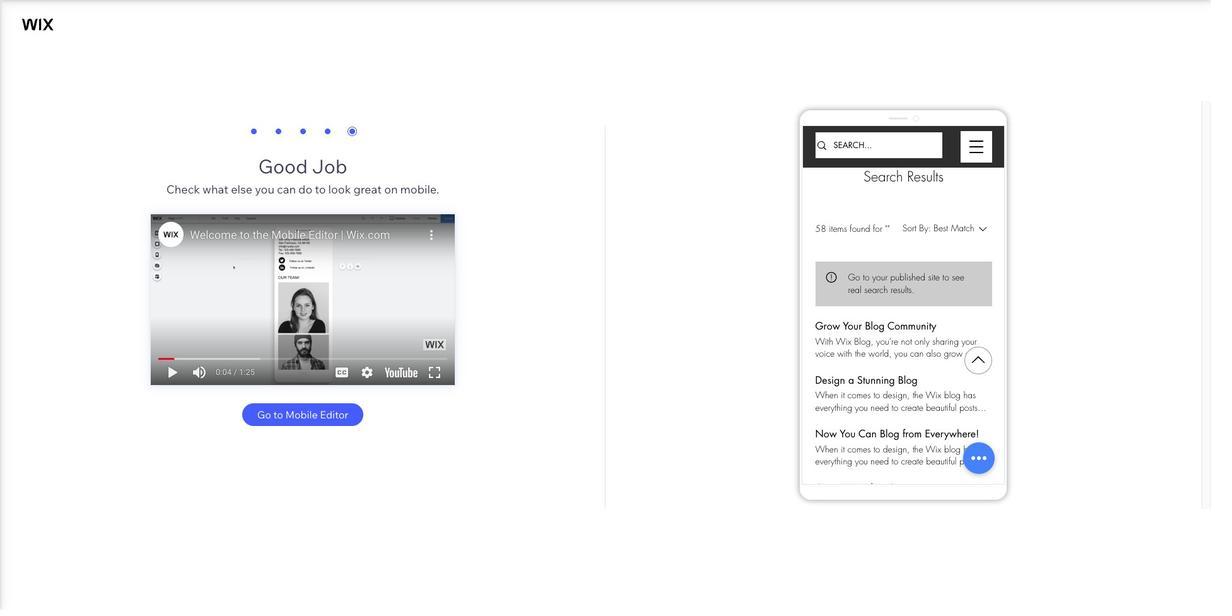 Task type: locate. For each thing, give the bounding box(es) containing it.
0 vertical spatial to
[[315, 182, 326, 197]]

to inside good job check what else you can do to look great on mobile.
[[315, 182, 326, 197]]

to right go
[[273, 409, 283, 421]]

to
[[315, 182, 326, 197], [273, 409, 283, 421]]

check
[[166, 182, 200, 197]]

1 vertical spatial to
[[273, 409, 283, 421]]

to inside button
[[273, 409, 283, 421]]

0 horizontal spatial to
[[273, 409, 283, 421]]

to right do
[[315, 182, 326, 197]]

good job check what else you can do to look great on mobile.
[[166, 154, 439, 197]]

look
[[328, 182, 351, 197]]

mobile.
[[400, 182, 439, 197]]

do
[[298, 182, 312, 197]]

mobile
[[285, 409, 318, 421]]

1 horizontal spatial to
[[315, 182, 326, 197]]

go to mobile editor button
[[242, 403, 364, 426]]

go to mobile editor
[[257, 409, 348, 421]]



Task type: describe. For each thing, give the bounding box(es) containing it.
can
[[277, 182, 296, 197]]

go
[[257, 409, 271, 421]]

else
[[231, 182, 252, 197]]

good
[[258, 154, 308, 178]]

on
[[384, 182, 398, 197]]

editor
[[320, 409, 348, 421]]

you
[[255, 182, 274, 197]]

job
[[312, 154, 347, 178]]

great
[[354, 182, 382, 197]]

what
[[203, 182, 228, 197]]



Task type: vqa. For each thing, say whether or not it's contained in the screenshot.
Go
yes



